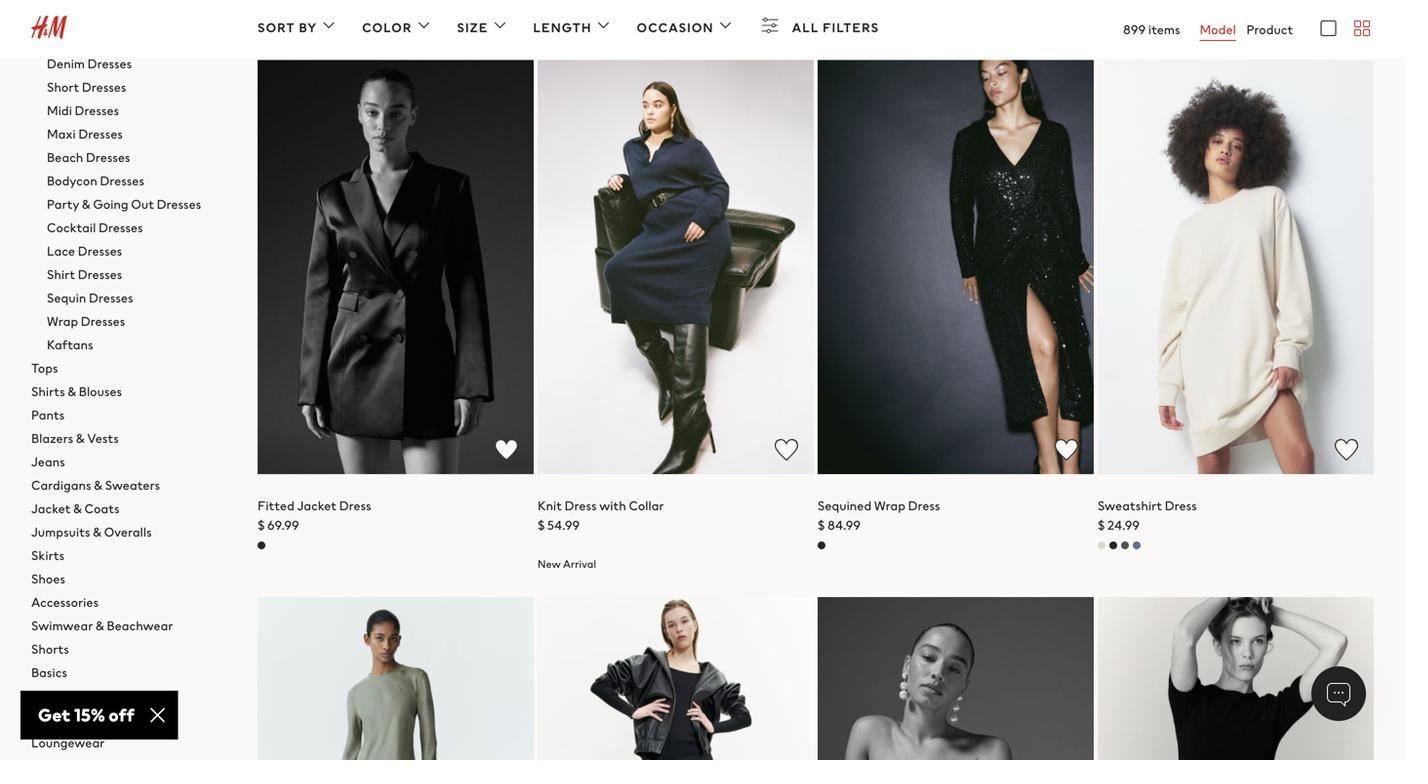 Task type: describe. For each thing, give the bounding box(es) containing it.
bandeau dressmodel image
[[818, 597, 1094, 760]]

pants
[[31, 405, 65, 424]]

$ inside sweatshirt dress $ 24.99
[[1098, 516, 1105, 534]]

midi
[[47, 101, 72, 119]]

lingerie link
[[31, 707, 226, 731]]

denim dresses link
[[47, 52, 226, 75]]

party
[[47, 195, 79, 213]]

dresses down shirt dresses link
[[89, 288, 133, 307]]

color button
[[362, 14, 435, 41]]

arrival left model
[[1123, 19, 1156, 35]]

shirts & blouses link
[[31, 380, 226, 403]]

sweatshirt dress link
[[1098, 496, 1197, 515]]

dresses up short dresses link
[[87, 54, 132, 73]]

dresses right midi
[[75, 101, 119, 119]]

cardigans
[[31, 476, 91, 494]]

& left coats
[[73, 499, 82, 518]]

all filters
[[792, 18, 879, 37]]

& right shirts
[[68, 382, 76, 400]]

jacket inside fitted jacket dress $ 69.99
[[297, 496, 337, 515]]

blouses
[[79, 382, 122, 400]]

basics link
[[31, 661, 226, 684]]

sort by button
[[258, 14, 341, 41]]

swimwear
[[31, 616, 93, 635]]

shoes link
[[31, 567, 226, 590]]

dress inside knit dress with collar $ 54.99
[[565, 496, 597, 515]]

party & going out dresses link
[[47, 192, 226, 216]]

dresses up bodycon dresses "link"
[[86, 148, 130, 166]]

coats
[[84, 499, 120, 518]]

84.99
[[827, 516, 861, 534]]

beach
[[47, 148, 83, 166]]

skirts
[[31, 546, 65, 564]]

dress inside sweatshirt dress $ 24.99
[[1165, 496, 1197, 515]]

linen
[[47, 7, 79, 26]]

fitted jacket dressmodel image
[[258, 60, 534, 474]]

$ inside fitted jacket dress $ 69.99
[[258, 516, 265, 534]]

accessories
[[31, 593, 99, 611]]

maxi
[[47, 124, 76, 143]]

t-shirt dresses link
[[47, 28, 226, 52]]

kaftans link
[[47, 333, 226, 356]]

length
[[533, 18, 592, 37]]

tops link
[[31, 356, 226, 380]]

shorts link
[[31, 637, 226, 661]]

dresses up midi dresses link
[[82, 78, 126, 96]]

shorts
[[31, 640, 69, 658]]

dress inside fitted jacket dress $ 69.99
[[339, 496, 371, 515]]

items
[[1148, 20, 1180, 39]]

sweatshirt dressmodel image
[[1098, 60, 1374, 474]]

& up coats
[[94, 476, 102, 494]]

overalls
[[104, 522, 152, 541]]

model
[[1200, 20, 1236, 39]]

hoodies
[[31, 686, 78, 705]]

long-sleeved midi dressmodel image
[[258, 597, 534, 760]]

all
[[792, 18, 819, 37]]

sequin
[[47, 288, 86, 307]]

dresses up kaftans
[[81, 312, 125, 330]]

lace
[[47, 241, 75, 260]]

knit dress with collar link
[[538, 496, 664, 515]]

2 rib-knit bodycon dressmodel image from the left
[[1098, 597, 1374, 760]]

1 vertical spatial shirt
[[47, 265, 75, 283]]

sweatshirt dress $ 24.99
[[1098, 496, 1197, 534]]

sequined wrap dress link
[[818, 496, 940, 515]]

dresses down linen dresses link
[[90, 31, 134, 49]]

blazers & vests link
[[31, 426, 226, 450]]

jacket & coats link
[[31, 497, 226, 520]]

swimwear & beachwear link
[[31, 614, 226, 637]]

t-
[[47, 31, 59, 49]]

bodycon
[[47, 171, 97, 190]]

& left vests
[[76, 429, 85, 447]]

beach dresses link
[[47, 145, 226, 169]]

length button
[[533, 14, 615, 41]]

sort by
[[258, 18, 317, 37]]

24.99
[[1107, 516, 1140, 534]]

& up shorts link
[[96, 616, 104, 635]]

by
[[299, 18, 317, 37]]

& right party at the top
[[82, 195, 90, 213]]

basics
[[31, 663, 67, 681]]

fitted jacket dress link
[[258, 496, 371, 515]]

skirts link
[[31, 543, 226, 567]]

kaftans
[[47, 335, 93, 354]]

cardigans & sweaters link
[[31, 473, 226, 497]]

jeans
[[31, 452, 65, 471]]

899
[[1123, 20, 1146, 39]]

short
[[47, 78, 79, 96]]



Task type: locate. For each thing, give the bounding box(es) containing it.
tops
[[31, 359, 58, 377]]

3 dress from the left
[[908, 496, 940, 515]]

fitted jacket dress $ 69.99
[[258, 496, 371, 534]]

$ down "knit"
[[538, 516, 545, 534]]

denim
[[47, 54, 85, 73]]

product
[[1246, 20, 1293, 39]]

sequin dresses link
[[47, 286, 226, 309]]

fitted
[[258, 496, 295, 515]]

shoes
[[31, 569, 65, 588]]

arrival down '54.99'
[[563, 556, 596, 572]]

wrap inside the linen dresses t-shirt dresses denim dresses short dresses midi dresses maxi dresses beach dresses bodycon dresses party & going out dresses cocktail dresses lace dresses shirt dresses sequin dresses wrap dresses kaftans tops shirts & blouses pants blazers & vests jeans cardigans & sweaters jacket & coats jumpsuits & overalls skirts shoes accessories swimwear & beachwear shorts basics hoodies & sweatshirts lingerie loungewear
[[47, 312, 78, 330]]

arrival right all
[[843, 19, 876, 35]]

0 vertical spatial shirt
[[59, 31, 87, 49]]

filters
[[823, 18, 879, 37]]

3 $ from the left
[[818, 516, 825, 534]]

&
[[82, 195, 90, 213], [68, 382, 76, 400], [76, 429, 85, 447], [94, 476, 102, 494], [73, 499, 82, 518], [93, 522, 101, 541], [96, 616, 104, 635], [81, 686, 89, 705]]

loungewear
[[31, 733, 105, 752]]

loungewear link
[[31, 731, 226, 754]]

beachwear
[[107, 616, 173, 635]]

hoodies & sweatshirts link
[[31, 684, 226, 707]]

shirts
[[31, 382, 65, 400]]

wrap down sequin
[[47, 312, 78, 330]]

maxi dresses link
[[47, 122, 226, 145]]

0 horizontal spatial rib-knit bodycon dressmodel image
[[538, 597, 814, 760]]

1 horizontal spatial rib-knit bodycon dressmodel image
[[1098, 597, 1374, 760]]

dress up '54.99'
[[565, 496, 597, 515]]

cocktail dresses link
[[47, 216, 226, 239]]

& right the hoodies
[[81, 686, 89, 705]]

dress
[[339, 496, 371, 515], [565, 496, 597, 515], [908, 496, 940, 515], [1165, 496, 1197, 515]]

2 $ from the left
[[538, 516, 545, 534]]

occasion button
[[637, 14, 737, 41]]

jacket
[[297, 496, 337, 515], [31, 499, 71, 518]]

wrap right sequined
[[874, 496, 905, 515]]

sequined wrap dress $ 84.99
[[818, 496, 940, 534]]

dresses down going
[[99, 218, 143, 237]]

wrap dresses link
[[47, 309, 226, 333]]

$ left 84.99
[[818, 516, 825, 534]]

knit
[[538, 496, 562, 515]]

jacket up 69.99
[[297, 496, 337, 515]]

$ left 69.99
[[258, 516, 265, 534]]

0 horizontal spatial jacket
[[31, 499, 71, 518]]

54.99
[[547, 516, 580, 534]]

0 vertical spatial wrap
[[47, 312, 78, 330]]

pants link
[[31, 403, 226, 426]]

collar
[[629, 496, 664, 515]]

out
[[131, 195, 154, 213]]

vests
[[87, 429, 119, 447]]

rib-knit bodycon dressmodel image
[[538, 597, 814, 760], [1098, 597, 1374, 760]]

occasion
[[637, 18, 714, 37]]

& down coats
[[93, 522, 101, 541]]

lingerie
[[31, 710, 78, 728]]

bodycon dresses link
[[47, 169, 226, 192]]

all filters button
[[759, 14, 901, 41]]

going
[[93, 195, 128, 213]]

lace dresses link
[[47, 239, 226, 262]]

knit dress with collarmodel image
[[538, 60, 814, 474]]

jumpsuits & overalls link
[[31, 520, 226, 543]]

jacket up jumpsuits
[[31, 499, 71, 518]]

wrap
[[47, 312, 78, 330], [874, 496, 905, 515]]

jumpsuits
[[31, 522, 90, 541]]

dresses up t-shirt dresses link in the top of the page
[[81, 7, 126, 26]]

1 horizontal spatial wrap
[[874, 496, 905, 515]]

2 dress from the left
[[565, 496, 597, 515]]

dress right the fitted
[[339, 496, 371, 515]]

shirt
[[59, 31, 87, 49], [47, 265, 75, 283]]

jeans link
[[31, 450, 226, 473]]

$ inside knit dress with collar $ 54.99
[[538, 516, 545, 534]]

1 vertical spatial wrap
[[874, 496, 905, 515]]

jacket inside the linen dresses t-shirt dresses denim dresses short dresses midi dresses maxi dresses beach dresses bodycon dresses party & going out dresses cocktail dresses lace dresses shirt dresses sequin dresses wrap dresses kaftans tops shirts & blouses pants blazers & vests jeans cardigans & sweaters jacket & coats jumpsuits & overalls skirts shoes accessories swimwear & beachwear shorts basics hoodies & sweatshirts lingerie loungewear
[[31, 499, 71, 518]]

dresses up going
[[100, 171, 144, 190]]

linen dresses link
[[47, 5, 226, 28]]

size button
[[457, 14, 512, 41]]

1 $ from the left
[[258, 516, 265, 534]]

$ inside sequined wrap dress $ 84.99
[[818, 516, 825, 534]]

sweatshirts
[[92, 686, 162, 705]]

size
[[457, 18, 488, 37]]

shirt up denim
[[59, 31, 87, 49]]

wrap inside sequined wrap dress $ 84.99
[[874, 496, 905, 515]]

cocktail
[[47, 218, 96, 237]]

sequined wrap dressmodel image
[[818, 60, 1094, 474]]

dress inside sequined wrap dress $ 84.99
[[908, 496, 940, 515]]

1 horizontal spatial jacket
[[297, 496, 337, 515]]

sweaters
[[105, 476, 160, 494]]

sequined
[[818, 496, 872, 515]]

1 dress from the left
[[339, 496, 371, 515]]

4 $ from the left
[[1098, 516, 1105, 534]]

sort
[[258, 18, 295, 37]]

shirt down lace
[[47, 265, 75, 283]]

0 horizontal spatial wrap
[[47, 312, 78, 330]]

arrival
[[283, 19, 316, 35], [843, 19, 876, 35], [1123, 19, 1156, 35], [563, 556, 596, 572]]

$ left 24.99
[[1098, 516, 1105, 534]]

sweatshirt
[[1098, 496, 1162, 515]]

899 items
[[1123, 20, 1180, 39]]

dress right 'sweatshirt'
[[1165, 496, 1197, 515]]

dresses up sequin
[[78, 265, 122, 283]]

dresses
[[81, 7, 126, 26], [90, 31, 134, 49], [87, 54, 132, 73], [82, 78, 126, 96], [75, 101, 119, 119], [78, 124, 123, 143], [86, 148, 130, 166], [100, 171, 144, 190], [157, 195, 201, 213], [99, 218, 143, 237], [78, 241, 122, 260], [78, 265, 122, 283], [89, 288, 133, 307], [81, 312, 125, 330]]

midi dresses link
[[47, 99, 226, 122]]

69.99
[[267, 516, 299, 534]]

knit dress with collar $ 54.99
[[538, 496, 664, 534]]

dress right sequined
[[908, 496, 940, 515]]

1 rib-knit bodycon dressmodel image from the left
[[538, 597, 814, 760]]

dresses right maxi
[[78, 124, 123, 143]]

color
[[362, 18, 412, 37]]

blazers
[[31, 429, 73, 447]]

accessories link
[[31, 590, 226, 614]]

linen dresses t-shirt dresses denim dresses short dresses midi dresses maxi dresses beach dresses bodycon dresses party & going out dresses cocktail dresses lace dresses shirt dresses sequin dresses wrap dresses kaftans tops shirts & blouses pants blazers & vests jeans cardigans & sweaters jacket & coats jumpsuits & overalls skirts shoes accessories swimwear & beachwear shorts basics hoodies & sweatshirts lingerie loungewear
[[31, 7, 201, 752]]

4 dress from the left
[[1165, 496, 1197, 515]]

dresses down the cocktail
[[78, 241, 122, 260]]

dresses right out
[[157, 195, 201, 213]]

with
[[599, 496, 626, 515]]

short dresses link
[[47, 75, 226, 99]]

arrival left the color
[[283, 19, 316, 35]]

shirt dresses link
[[47, 262, 226, 286]]



Task type: vqa. For each thing, say whether or not it's contained in the screenshot.
Fit in Size: Sleeve: Length: 63.5 cm (Size L), Shoulder: Width: 57.5 cm (Size L), Back: Length: 76.5 cm (Size L) Length: Regular length Sleeve Length: Long sleeve Fit: Loose fit Collar: Turn-down Collar Style: Overshirt Description: Black, Solid-color Imported: Yes
no



